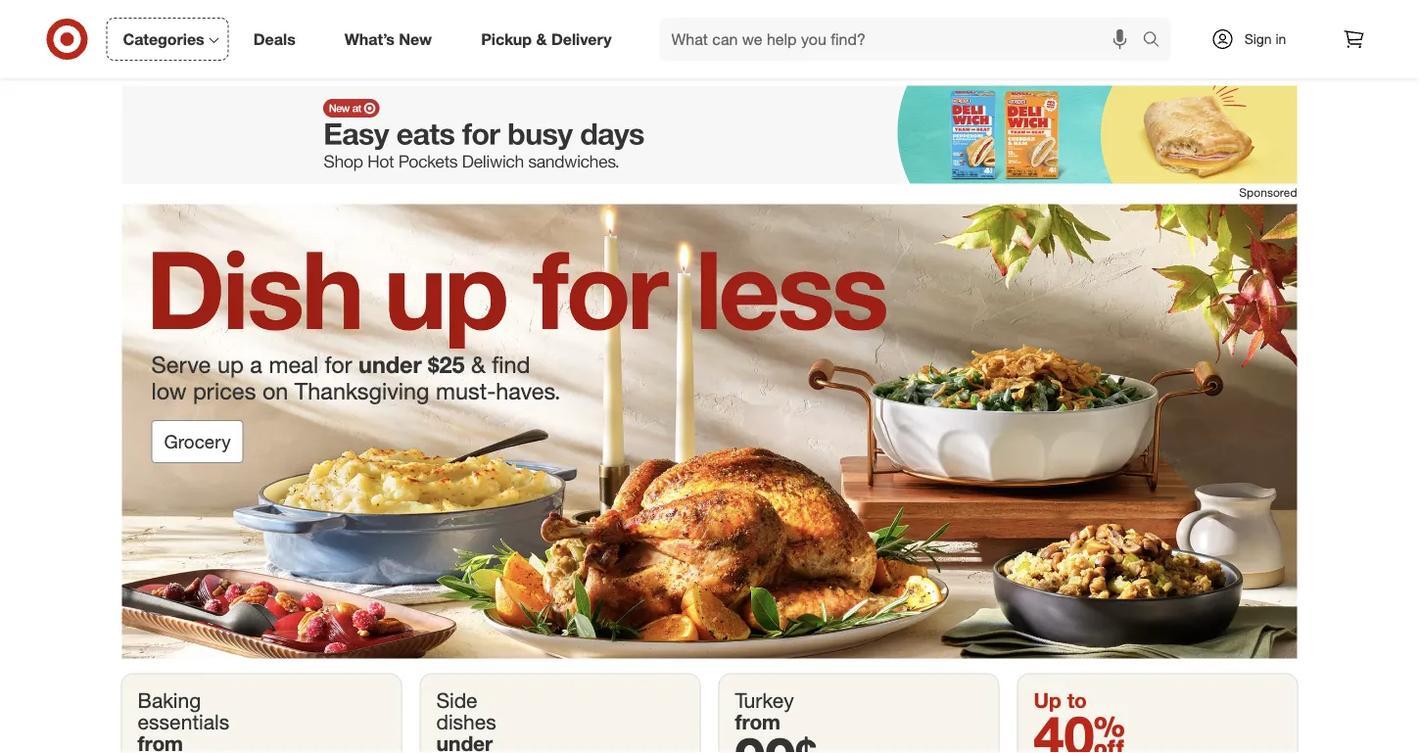 Task type: describe. For each thing, give the bounding box(es) containing it.
delivery
[[551, 29, 612, 49]]

baking
[[138, 689, 201, 713]]

grocery button
[[151, 421, 243, 464]]

meal
[[269, 351, 318, 379]]

must-
[[436, 378, 496, 406]]

search
[[1134, 31, 1181, 51]]

turkey
[[735, 689, 794, 713]]

thanksgiving
[[295, 378, 430, 406]]

categories
[[123, 29, 204, 49]]

serve
[[151, 351, 211, 379]]

& find low prices on thanksgiving must-haves.
[[151, 351, 561, 406]]

on
[[262, 378, 288, 406]]

find
[[492, 351, 530, 379]]

turkey from
[[735, 689, 794, 735]]

up to link
[[1018, 675, 1297, 753]]

a
[[250, 351, 262, 379]]

prices
[[193, 378, 256, 406]]

what's new link
[[328, 18, 457, 61]]

side dishes
[[436, 689, 496, 735]]

baking essentials
[[138, 689, 229, 735]]

pickup & delivery
[[481, 29, 612, 49]]

low
[[151, 378, 187, 406]]

what's
[[345, 29, 395, 49]]

grocery
[[164, 431, 231, 453]]



Task type: vqa. For each thing, say whether or not it's contained in the screenshot.
'meal'
yes



Task type: locate. For each thing, give the bounding box(es) containing it.
dish up for less image
[[122, 205, 1297, 660]]

to
[[1067, 689, 1087, 713]]

sign in link
[[1194, 18, 1317, 61]]

& right $25 on the left
[[471, 351, 486, 379]]

What can we help you find? suggestions appear below search field
[[660, 18, 1147, 61]]

what's new
[[345, 29, 432, 49]]

search button
[[1134, 18, 1181, 65]]

1 vertical spatial &
[[471, 351, 486, 379]]

categories link
[[106, 18, 229, 61]]

deals
[[253, 29, 296, 49]]

pickup
[[481, 29, 532, 49]]

$25
[[428, 351, 465, 379]]

&
[[536, 29, 547, 49], [471, 351, 486, 379]]

advertisement region
[[122, 86, 1297, 184]]

& inside pickup & delivery link
[[536, 29, 547, 49]]

new
[[399, 29, 432, 49]]

serve up a meal for under $25
[[151, 351, 465, 379]]

sign
[[1245, 30, 1272, 48]]

0 horizontal spatial &
[[471, 351, 486, 379]]

side
[[436, 689, 478, 713]]

1 horizontal spatial &
[[536, 29, 547, 49]]

0 vertical spatial &
[[536, 29, 547, 49]]

deals link
[[237, 18, 320, 61]]

sponsored
[[1239, 185, 1297, 200]]

pickup & delivery link
[[464, 18, 636, 61]]

sign in
[[1245, 30, 1286, 48]]

up
[[217, 351, 244, 379]]

in
[[1276, 30, 1286, 48]]

up to
[[1034, 689, 1087, 713]]

from
[[735, 710, 781, 735]]

for
[[325, 351, 352, 379]]

under
[[359, 351, 422, 379]]

up
[[1034, 689, 1062, 713]]

dishes
[[436, 710, 496, 735]]

& inside & find low prices on thanksgiving must-haves.
[[471, 351, 486, 379]]

essentials
[[138, 710, 229, 735]]

haves.
[[496, 378, 561, 406]]

& right 'pickup'
[[536, 29, 547, 49]]



